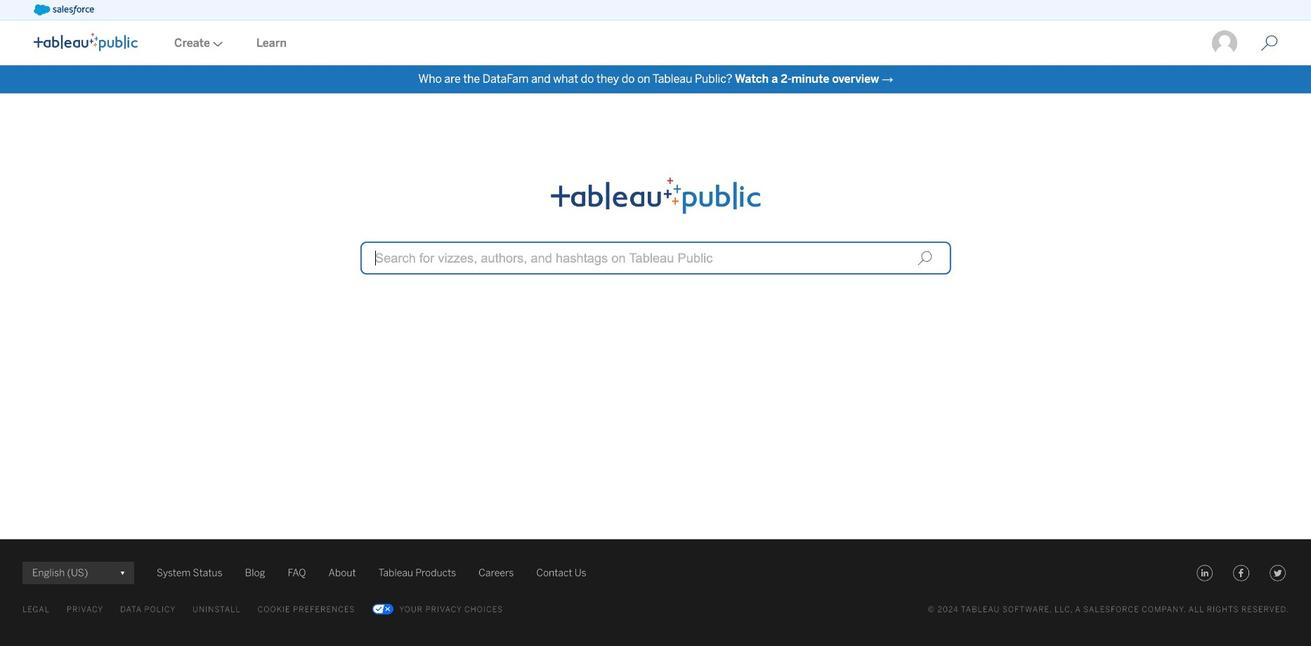 Task type: vqa. For each thing, say whether or not it's contained in the screenshot.
Redo image
no



Task type: describe. For each thing, give the bounding box(es) containing it.
go to search image
[[1244, 35, 1295, 52]]

selected language element
[[32, 562, 124, 585]]

Search input field
[[361, 242, 951, 275]]

salesforce logo image
[[34, 4, 94, 15]]

create image
[[210, 41, 223, 47]]



Task type: locate. For each thing, give the bounding box(es) containing it.
gary.orlando image
[[1211, 29, 1239, 57]]

search image
[[917, 251, 933, 266]]

logo image
[[34, 33, 138, 51]]



